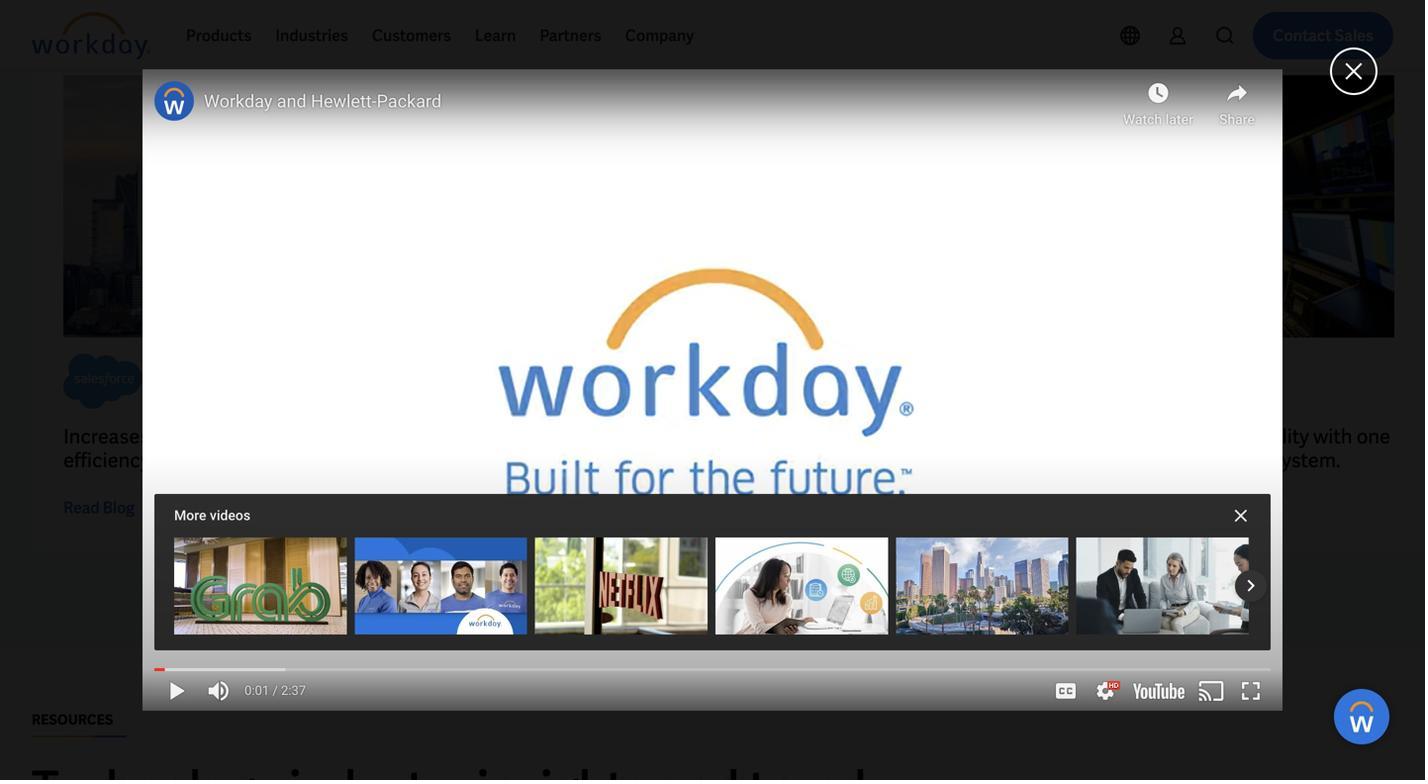Task type: describe. For each thing, give the bounding box(es) containing it.
on
[[776, 447, 799, 473]]

(2:38)
[[514, 497, 554, 518]]

salesforce.com image
[[63, 353, 143, 409]]

see story for finance
[[1133, 497, 1202, 518]]

better
[[483, 424, 538, 449]]

read
[[63, 497, 100, 518]]

watch
[[420, 497, 466, 518]]

improves
[[1133, 424, 1216, 449]]

watch video (2:38)
[[420, 497, 554, 518]]

hr
[[1242, 447, 1269, 473]]

increases
[[63, 424, 150, 449]]

blog
[[103, 497, 135, 518]]

with inside improves scalability with one finance and hr system.
[[1314, 424, 1353, 449]]

system.
[[1273, 447, 1341, 473]]

nyse.
[[803, 447, 857, 473]]

launch
[[957, 424, 1018, 449]]

webedia image
[[1133, 75, 1395, 338]]

contact sales link
[[1254, 12, 1394, 59]]

sales
[[1335, 25, 1374, 46]]

increases agility and efficiency at scale.
[[63, 424, 246, 473]]

at
[[154, 447, 172, 473]]

insight.
[[584, 447, 650, 473]]

unifies operation to launch on nyse.
[[776, 424, 1018, 473]]

and inside improves scalability with one finance and hr system.
[[1204, 447, 1238, 473]]

workforce
[[543, 424, 633, 449]]

and inside increases agility and efficiency at scale.
[[212, 424, 246, 449]]

scale.
[[177, 447, 227, 473]]

scalability
[[1220, 424, 1310, 449]]

contact sales
[[1274, 25, 1374, 46]]

see story for on
[[776, 497, 845, 518]]

993789706 image
[[776, 75, 1039, 338]]

contact
[[1274, 25, 1332, 46]]



Task type: vqa. For each thing, say whether or not it's contained in the screenshot.
"ALL"
no



Task type: locate. For each thing, give the bounding box(es) containing it.
1 horizontal spatial see
[[1133, 497, 1160, 518]]

agility
[[154, 424, 208, 449]]

video
[[469, 497, 511, 518]]

and right agility
[[212, 424, 246, 449]]

makes better workforce decisions with full insight.
[[420, 424, 650, 473]]

resources
[[32, 711, 113, 729]]

salesforce building san francisco image
[[63, 75, 326, 338]]

see for finance
[[1133, 497, 1160, 518]]

with left one
[[1314, 424, 1353, 449]]

story
[[806, 497, 845, 518], [1163, 497, 1202, 518]]

with left the full
[[509, 447, 548, 473]]

operation
[[843, 424, 930, 449]]

1 horizontal spatial and
[[1204, 447, 1238, 473]]

see story down finance
[[1133, 497, 1202, 518]]

story for and
[[1163, 497, 1202, 518]]

story for nyse.
[[806, 497, 845, 518]]

with inside the makes better workforce decisions with full insight.
[[509, 447, 548, 473]]

1 see from the left
[[776, 497, 803, 518]]

to
[[934, 424, 953, 449]]

0 horizontal spatial with
[[509, 447, 548, 473]]

go to the homepage image
[[32, 12, 151, 59]]

2 see story from the left
[[1133, 497, 1202, 518]]

1 horizontal spatial story
[[1163, 497, 1202, 518]]

full
[[553, 447, 580, 473]]

see story
[[776, 497, 845, 518], [1133, 497, 1202, 518]]

see story down nyse.
[[776, 497, 845, 518]]

one
[[1357, 424, 1391, 449]]

see down finance
[[1133, 497, 1160, 518]]

see for on
[[776, 497, 803, 518]]

0 horizontal spatial see
[[776, 497, 803, 518]]

2 story from the left
[[1163, 497, 1202, 518]]

decisions
[[420, 447, 505, 473]]

and left hr
[[1204, 447, 1238, 473]]

story down finance
[[1163, 497, 1202, 518]]

makes
[[420, 424, 479, 449]]

1 horizontal spatial see story
[[1133, 497, 1202, 518]]

unifies
[[776, 424, 839, 449]]

read blog
[[63, 497, 135, 518]]

and
[[212, 424, 246, 449], [1204, 447, 1238, 473]]

see down on
[[776, 497, 803, 518]]

genius sports group limited image
[[776, 353, 832, 409]]

finance
[[1133, 447, 1200, 473]]

improves scalability with one finance and hr system.
[[1133, 424, 1391, 473]]

1 horizontal spatial with
[[1314, 424, 1353, 449]]

0 horizontal spatial story
[[806, 497, 845, 518]]

efficiency
[[63, 447, 150, 473]]

1 see story from the left
[[776, 497, 845, 518]]

1 story from the left
[[806, 497, 845, 518]]

with
[[1314, 424, 1353, 449], [509, 447, 548, 473]]

2 see from the left
[[1133, 497, 1160, 518]]

see
[[776, 497, 803, 518], [1133, 497, 1160, 518]]

0 horizontal spatial see story
[[776, 497, 845, 518]]

0 horizontal spatial and
[[212, 424, 246, 449]]

story down nyse.
[[806, 497, 845, 518]]



